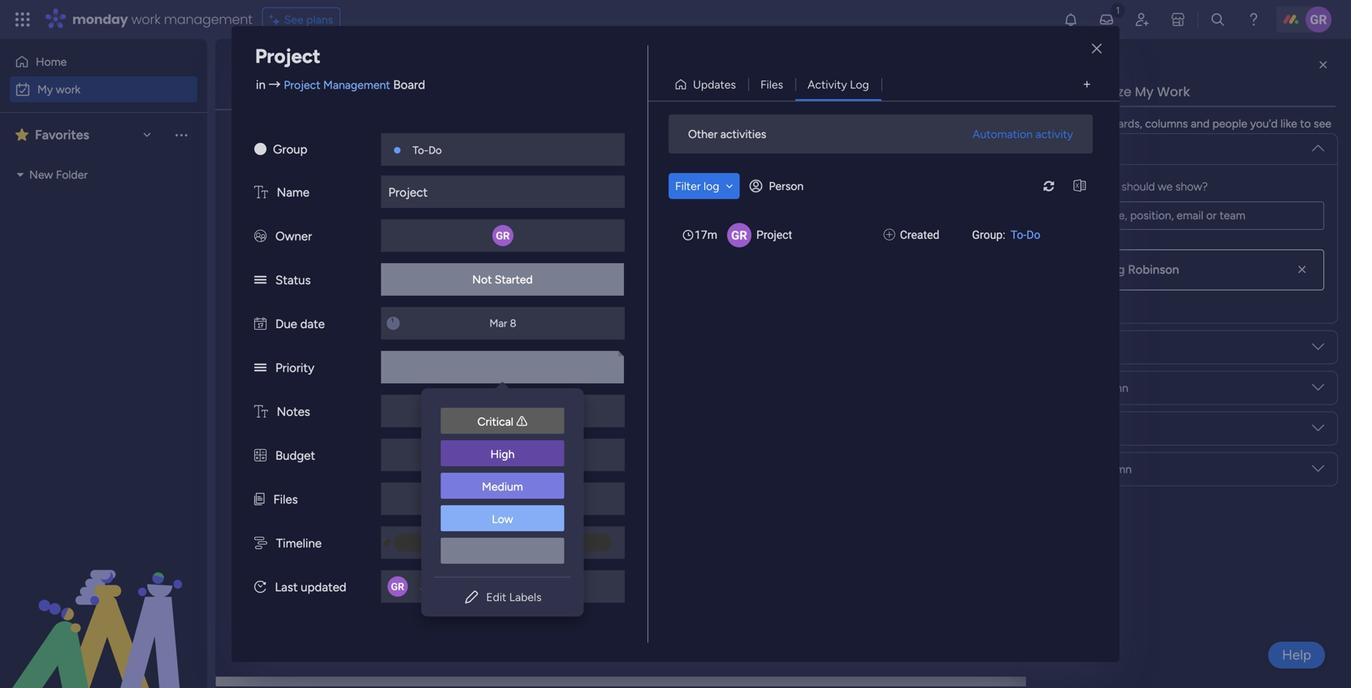 Task type: describe. For each thing, give the bounding box(es) containing it.
activities
[[721, 127, 767, 141]]

work inside main content
[[1158, 83, 1191, 101]]

v2 sun image
[[254, 142, 267, 157]]

help image
[[1246, 11, 1262, 28]]

critical ⚠️️ option
[[441, 408, 565, 436]]

new item
[[245, 135, 295, 148]]

2 vertical spatial status
[[1053, 381, 1086, 395]]

work for my
[[56, 83, 81, 96]]

update feed image
[[1099, 11, 1115, 28]]

jan 23
[[1122, 164, 1153, 177]]

whose
[[1053, 180, 1089, 193]]

notifications image
[[1063, 11, 1079, 28]]

action items
[[473, 406, 533, 419]]

project management link
[[284, 78, 390, 92]]

last
[[275, 580, 298, 595]]

1 image
[[1111, 1, 1126, 19]]

home option
[[10, 49, 198, 75]]

just now
[[421, 580, 464, 593]]

work for monday
[[131, 10, 161, 28]]

main content containing overdue /
[[215, 39, 1352, 689]]

we
[[1158, 180, 1173, 193]]

23
[[1141, 164, 1153, 177]]

later
[[273, 481, 310, 502]]

this week / 1 item
[[273, 306, 390, 326]]

my for my work
[[240, 61, 277, 98]]

1 vertical spatial date
[[1126, 306, 1150, 319]]

dapulse text column image
[[254, 185, 268, 200]]

name
[[277, 185, 310, 200]]

1 + add item from the top
[[265, 193, 321, 206]]

group inside main content
[[724, 130, 756, 144]]

dapulse timeline column image
[[254, 536, 267, 551]]

labels
[[510, 591, 542, 604]]

lottie animation image
[[0, 524, 207, 689]]

now
[[444, 580, 464, 593]]

low
[[492, 513, 513, 526]]

item inside this week / 1 item
[[367, 310, 390, 324]]

invite members image
[[1135, 11, 1151, 28]]

overdue
[[273, 130, 336, 151]]

monday work management
[[72, 10, 253, 28]]

updates
[[693, 78, 736, 91]]

item inside overdue / 1 item
[[359, 135, 382, 148]]

in → project management board
[[256, 78, 425, 92]]

v2 file column image
[[254, 493, 265, 507]]

new folder
[[29, 168, 88, 182]]

v2 pulse updated log image
[[254, 580, 266, 595]]

should
[[1122, 180, 1156, 193]]

new for new folder
[[29, 168, 53, 182]]

2 vertical spatial to-
[[1011, 228, 1027, 242]]

see plans
[[284, 13, 333, 26]]

new for new item
[[245, 135, 269, 148]]

priority for priority column
[[1053, 463, 1090, 476]]

the
[[1086, 117, 1103, 130]]

activity
[[808, 78, 848, 91]]

items for action
[[507, 406, 533, 419]]

in
[[256, 78, 266, 92]]

budget
[[276, 449, 315, 463]]

→
[[269, 78, 281, 92]]

week
[[306, 306, 345, 326]]

1 + from the top
[[265, 193, 272, 206]]

none text field inside main content
[[1053, 202, 1325, 230]]

v2 star 2 image
[[15, 125, 28, 145]]

a
[[335, 540, 345, 560]]

$0
[[497, 449, 510, 462]]

export to excel image
[[1067, 180, 1093, 192]]

see
[[284, 13, 304, 26]]

help
[[1283, 647, 1312, 664]]

project dialog
[[0, 0, 1352, 689]]

greg robinson link
[[1098, 263, 1180, 277]]

status inside project dialog
[[276, 273, 311, 288]]

0 items
[[363, 427, 401, 441]]

0 vertical spatial greg robinson image
[[1306, 7, 1332, 33]]

select product image
[[15, 11, 31, 28]]

dapulse text column image
[[254, 405, 268, 419]]

filter
[[675, 179, 701, 193]]

other activities
[[689, 127, 767, 141]]

group: to-do
[[973, 228, 1041, 242]]

2 add from the top
[[275, 368, 296, 382]]

boards,
[[1105, 117, 1143, 130]]

whose items should we show?
[[1053, 180, 1209, 193]]

2 vertical spatial do
[[1027, 228, 1041, 242]]

Filter dashboard by text search field
[[308, 128, 456, 154]]

0 horizontal spatial 0
[[363, 427, 370, 441]]

0 vertical spatial to-
[[413, 144, 429, 157]]

group:
[[973, 228, 1006, 242]]

0 inside without a date / 0 items
[[398, 544, 405, 558]]

last updated
[[275, 580, 347, 595]]

column for date column
[[1080, 422, 1120, 436]]

group inside project dialog
[[273, 142, 308, 157]]

jan
[[1122, 164, 1139, 177]]

add view image
[[1084, 79, 1091, 90]]

project down person popup button
[[757, 228, 793, 242]]

edit labels
[[486, 591, 542, 604]]

people
[[1213, 117, 1248, 130]]

medium
[[482, 480, 523, 494]]

automation
[[973, 127, 1033, 141]]

this
[[273, 306, 303, 326]]

items for 0
[[373, 427, 401, 441]]

/ right overdue
[[340, 130, 347, 151]]

0 horizontal spatial work
[[283, 61, 349, 98]]

updated
[[301, 580, 347, 595]]

search image
[[436, 135, 449, 148]]

refresh image
[[1036, 180, 1062, 192]]

0 horizontal spatial people
[[1015, 130, 1050, 144]]

date inside project dialog
[[300, 317, 325, 332]]

see
[[1314, 117, 1332, 130]]

greg
[[1098, 263, 1126, 277]]

automation activity
[[973, 127, 1074, 141]]

columns
[[1146, 117, 1189, 130]]

edit labels button
[[434, 584, 571, 610]]

high option
[[441, 441, 565, 468]]

date column
[[1053, 422, 1120, 436]]

overdue / 1 item
[[273, 130, 382, 151]]

not
[[472, 273, 492, 287]]

0 horizontal spatial do
[[429, 144, 442, 157]]

created
[[901, 228, 940, 242]]

0 horizontal spatial files
[[274, 493, 298, 507]]

without a date / 0 items
[[273, 540, 436, 560]]

critical
[[478, 415, 514, 429]]

2 + add item from the top
[[265, 368, 321, 382]]

edit
[[486, 591, 507, 604]]

person
[[769, 179, 804, 193]]

project inside the in → project management board
[[284, 78, 321, 92]]

management
[[323, 78, 390, 92]]

to-do inside project dialog
[[413, 144, 442, 157]]

0 vertical spatial date
[[1126, 130, 1150, 144]]

priority for priority
[[276, 361, 315, 376]]

my work link
[[10, 76, 198, 102]]



Task type: vqa. For each thing, say whether or not it's contained in the screenshot.
1 inside This Week / 1 Item
yes



Task type: locate. For each thing, give the bounding box(es) containing it.
2 horizontal spatial to-
[[1011, 228, 1027, 242]]

group
[[724, 130, 756, 144], [273, 142, 308, 157]]

working on it
[[1218, 163, 1285, 177]]

items for whose
[[1092, 180, 1119, 193]]

my down home
[[37, 83, 53, 96]]

action
[[473, 406, 504, 419]]

1 horizontal spatial date
[[348, 540, 383, 560]]

priority up notes
[[276, 361, 315, 376]]

+ add item
[[265, 193, 321, 206], [265, 368, 321, 382]]

new inside new item button
[[245, 135, 269, 148]]

1 vertical spatial date
[[348, 540, 383, 560]]

work right →
[[283, 61, 349, 98]]

started
[[495, 273, 533, 287]]

0 vertical spatial mar 8
[[490, 317, 517, 330]]

my
[[240, 61, 277, 98], [37, 83, 53, 96], [1135, 83, 1154, 101]]

1 horizontal spatial new
[[245, 135, 269, 148]]

2 + from the top
[[265, 368, 272, 382]]

customize inside button
[[608, 135, 663, 148]]

robinson
[[1129, 263, 1180, 277]]

you'd
[[1251, 117, 1278, 130]]

work
[[283, 61, 349, 98], [1158, 83, 1191, 101]]

home
[[36, 55, 67, 69]]

0 vertical spatial 1
[[351, 135, 356, 148]]

mar inside main content
[[1124, 339, 1142, 352]]

0 vertical spatial + add item
[[265, 193, 321, 206]]

1 vertical spatial files
[[274, 493, 298, 507]]

0 vertical spatial date
[[300, 317, 325, 332]]

1 horizontal spatial customize
[[1063, 83, 1132, 101]]

main content
[[215, 39, 1352, 689]]

0 vertical spatial mar
[[490, 317, 508, 330]]

column for status column
[[1089, 381, 1129, 395]]

work
[[131, 10, 161, 28], [56, 83, 81, 96]]

None text field
[[1053, 202, 1325, 230]]

1 add from the top
[[275, 193, 296, 206]]

1 vertical spatial + add item
[[265, 368, 321, 382]]

list box
[[421, 395, 584, 577]]

0 vertical spatial work
[[131, 10, 161, 28]]

my inside main content
[[1135, 83, 1154, 101]]

greg robinson image
[[1306, 7, 1332, 33], [1067, 258, 1092, 282]]

new left overdue
[[245, 135, 269, 148]]

item down management
[[359, 135, 382, 148]]

plans
[[306, 13, 333, 26]]

to- up log
[[698, 165, 714, 178]]

project down filter dashboard by text search field
[[389, 185, 428, 200]]

critical ⚠️️
[[478, 415, 528, 429]]

favorites button
[[11, 121, 159, 149]]

automation activity button
[[966, 121, 1080, 147]]

1 horizontal spatial work
[[131, 10, 161, 28]]

+ left name
[[265, 193, 272, 206]]

date down the status column
[[1053, 422, 1078, 436]]

0 horizontal spatial date
[[300, 317, 325, 332]]

2 horizontal spatial do
[[1027, 228, 1041, 242]]

customize button
[[582, 128, 669, 154]]

/ right the a
[[386, 540, 394, 560]]

1 horizontal spatial greg robinson image
[[1306, 7, 1332, 33]]

timeline
[[276, 536, 322, 551]]

monday marketplace image
[[1171, 11, 1187, 28]]

0 vertical spatial files
[[761, 78, 784, 91]]

without
[[273, 540, 331, 560]]

my for my work
[[37, 83, 53, 96]]

my inside option
[[37, 83, 53, 96]]

priority down date column
[[1053, 463, 1090, 476]]

items inside without a date / 0 items
[[408, 544, 436, 558]]

0 horizontal spatial work
[[56, 83, 81, 96]]

1 vertical spatial v2 status image
[[254, 361, 267, 376]]

close image
[[1092, 43, 1102, 55]]

item inside button
[[272, 135, 295, 148]]

greg robinson image right help icon
[[1306, 7, 1332, 33]]

date right due
[[300, 317, 325, 332]]

1 horizontal spatial files
[[761, 78, 784, 91]]

date inside main content
[[348, 540, 383, 560]]

1 horizontal spatial mar
[[1124, 339, 1142, 352]]

new right the caret down icon on the left top
[[29, 168, 53, 182]]

1 vertical spatial 1
[[360, 310, 364, 324]]

1 horizontal spatial priority
[[1053, 463, 1090, 476]]

my up the new item on the left top of the page
[[240, 61, 277, 98]]

date right the a
[[348, 540, 383, 560]]

priority inside project dialog
[[276, 361, 315, 376]]

date down 'greg robinson' link
[[1126, 306, 1150, 319]]

None search field
[[308, 128, 456, 154]]

column for priority column
[[1093, 463, 1132, 476]]

updates button
[[668, 72, 749, 98]]

2 v2 status image from the top
[[254, 361, 267, 376]]

customize up the
[[1063, 83, 1132, 101]]

v2 status image for priority
[[254, 361, 267, 376]]

1 vertical spatial 8
[[1145, 339, 1151, 352]]

1 vertical spatial do
[[714, 165, 727, 178]]

customize left other
[[608, 135, 663, 148]]

/
[[340, 130, 347, 151], [348, 306, 356, 326], [313, 481, 321, 502], [386, 540, 394, 560]]

1 vertical spatial status
[[276, 273, 311, 288]]

1 inside overdue / 1 item
[[351, 135, 356, 148]]

new item button
[[239, 128, 301, 154]]

greg robinson image left greg
[[1067, 258, 1092, 282]]

people
[[1015, 130, 1050, 144], [1053, 142, 1088, 156]]

activity
[[1036, 127, 1074, 141]]

1 horizontal spatial group
[[724, 130, 756, 144]]

+ add item up notes
[[265, 368, 321, 382]]

1 vertical spatial mar 8
[[1124, 339, 1151, 352]]

add
[[275, 193, 296, 206], [275, 368, 296, 382]]

files button
[[749, 72, 796, 98]]

1 vertical spatial priority
[[1053, 463, 1090, 476]]

my work
[[240, 61, 349, 98]]

0 horizontal spatial to-
[[413, 144, 429, 157]]

status up this
[[276, 273, 311, 288]]

0 vertical spatial add
[[275, 193, 296, 206]]

item up owner
[[299, 193, 321, 206]]

0 vertical spatial new
[[245, 135, 269, 148]]

work down home
[[56, 83, 81, 96]]

log
[[704, 179, 720, 193]]

0 vertical spatial 0
[[363, 427, 370, 441]]

0 horizontal spatial new
[[29, 168, 53, 182]]

project up →
[[255, 44, 321, 68]]

item right v2 sun 'icon'
[[272, 135, 295, 148]]

0 vertical spatial to-do
[[413, 144, 442, 157]]

my work
[[37, 83, 81, 96]]

1 vertical spatial to-do
[[698, 165, 727, 178]]

1 vertical spatial 0
[[398, 544, 405, 558]]

date up the 'jan 23'
[[1126, 130, 1150, 144]]

1 vertical spatial work
[[56, 83, 81, 96]]

8 inside project dialog
[[510, 317, 517, 330]]

high
[[491, 447, 515, 461]]

customize for customize
[[608, 135, 663, 148]]

0 vertical spatial column
[[1089, 381, 1129, 395]]

0 horizontal spatial customize
[[608, 135, 663, 148]]

choose the boards, columns and people you'd like to see
[[1044, 117, 1332, 130]]

filter log
[[675, 179, 720, 193]]

mar up the status column
[[1124, 339, 1142, 352]]

column up "priority column"
[[1080, 422, 1120, 436]]

2 horizontal spatial my
[[1135, 83, 1154, 101]]

column down date column
[[1093, 463, 1132, 476]]

new
[[245, 135, 269, 148], [29, 168, 53, 182]]

+ add item up owner
[[265, 193, 321, 206]]

0 vertical spatial priority
[[276, 361, 315, 376]]

1 horizontal spatial work
[[1158, 83, 1191, 101]]

search everything image
[[1210, 11, 1227, 28]]

monday
[[72, 10, 128, 28]]

dapulse date column image
[[254, 317, 267, 332]]

work inside option
[[56, 83, 81, 96]]

1 vertical spatial mar
[[1124, 339, 1142, 352]]

items inside project dialog
[[507, 406, 533, 419]]

+
[[265, 193, 272, 206], [265, 368, 272, 382]]

like
[[1281, 117, 1298, 130]]

v2 status image for status
[[254, 273, 267, 288]]

priority
[[276, 361, 315, 376], [1053, 463, 1090, 476]]

1 vertical spatial column
[[1080, 422, 1120, 436]]

1 v2 status image from the top
[[254, 273, 267, 288]]

add right dapulse text column icon
[[275, 193, 296, 206]]

0 vertical spatial do
[[429, 144, 442, 157]]

do
[[429, 144, 442, 157], [714, 165, 727, 178], [1027, 228, 1041, 242]]

1 horizontal spatial do
[[714, 165, 727, 178]]

1 vertical spatial new
[[29, 168, 53, 182]]

1 right week
[[360, 310, 364, 324]]

list box inside project dialog
[[421, 395, 584, 577]]

dapulse numbers column image
[[254, 449, 267, 463]]

files left activity
[[761, 78, 784, 91]]

other
[[689, 127, 718, 141]]

1 horizontal spatial status
[[1053, 381, 1086, 395]]

show?
[[1176, 180, 1209, 193]]

home link
[[10, 49, 198, 75]]

1 inside this week / 1 item
[[360, 310, 364, 324]]

my up boards,
[[1135, 83, 1154, 101]]

project right →
[[284, 78, 321, 92]]

lottie animation element
[[0, 524, 207, 689]]

log
[[850, 78, 870, 91]]

2 vertical spatial date
[[1053, 422, 1078, 436]]

new folder list box
[[0, 157, 207, 287]]

activity log button
[[796, 72, 882, 98]]

new inside new folder list box
[[29, 168, 53, 182]]

mar inside project dialog
[[490, 317, 508, 330]]

v2 status image down dapulse date column image
[[254, 361, 267, 376]]

list box containing critical ⚠️️
[[421, 395, 584, 577]]

just
[[421, 580, 441, 593]]

⚠️️
[[517, 415, 528, 429]]

not started
[[472, 273, 533, 287]]

board
[[393, 78, 425, 92]]

group right other
[[724, 130, 756, 144]]

option
[[441, 538, 565, 564]]

2 vertical spatial column
[[1093, 463, 1132, 476]]

1 vertical spatial greg robinson image
[[1067, 258, 1092, 282]]

to- inside main content
[[698, 165, 714, 178]]

item
[[272, 135, 295, 148], [359, 135, 382, 148], [299, 193, 321, 206], [367, 310, 390, 324], [299, 368, 321, 382]]

0 vertical spatial 8
[[510, 317, 517, 330]]

17m
[[695, 228, 718, 242]]

1 horizontal spatial to-do
[[698, 165, 727, 178]]

to- left search image
[[413, 144, 429, 157]]

0 vertical spatial status
[[1235, 130, 1268, 144]]

0 horizontal spatial mar 8
[[490, 317, 517, 330]]

customize my work
[[1063, 83, 1191, 101]]

status
[[1235, 130, 1268, 144], [276, 273, 311, 288], [1053, 381, 1086, 395]]

greg robinson
[[1098, 263, 1180, 277]]

to-do inside main content
[[698, 165, 727, 178]]

1 horizontal spatial people
[[1053, 142, 1088, 156]]

my work option
[[10, 76, 198, 102]]

to-do down board
[[413, 144, 442, 157]]

files inside button
[[761, 78, 784, 91]]

item up notes
[[299, 368, 321, 382]]

person button
[[743, 173, 814, 199]]

to-do up log
[[698, 165, 727, 178]]

folder
[[56, 168, 88, 182]]

0 horizontal spatial my
[[37, 83, 53, 96]]

status up date column
[[1053, 381, 1086, 395]]

customize for customize my work
[[1063, 83, 1132, 101]]

8 down started
[[510, 317, 517, 330]]

1 horizontal spatial 1
[[360, 310, 364, 324]]

caret down image
[[17, 169, 24, 180]]

/ right week
[[348, 306, 356, 326]]

mar 8 down "not started"
[[490, 317, 517, 330]]

notes
[[277, 405, 310, 419]]

work right monday
[[131, 10, 161, 28]]

1 horizontal spatial 8
[[1145, 339, 1151, 352]]

8 down robinson
[[1145, 339, 1151, 352]]

0 horizontal spatial to-do
[[413, 144, 442, 157]]

0 horizontal spatial priority
[[276, 361, 315, 376]]

1 vertical spatial customize
[[608, 135, 663, 148]]

v2 multiple person column image
[[254, 229, 267, 244]]

2 horizontal spatial status
[[1235, 130, 1268, 144]]

1 vertical spatial to-
[[698, 165, 714, 178]]

0 horizontal spatial group
[[273, 142, 308, 157]]

angle down image
[[726, 180, 734, 192]]

v2 status image up dapulse date column image
[[254, 273, 267, 288]]

mar 8 up the status column
[[1124, 339, 1151, 352]]

1 horizontal spatial 0
[[398, 544, 405, 558]]

files right "v2 file column" image
[[274, 493, 298, 507]]

1 horizontal spatial to-
[[698, 165, 714, 178]]

help button
[[1269, 642, 1326, 669]]

add up notes
[[275, 368, 296, 382]]

owner
[[276, 229, 312, 244]]

dapulse plus image
[[884, 227, 896, 244]]

mar 8 inside main content
[[1124, 339, 1151, 352]]

1 right overdue
[[351, 135, 356, 148]]

0 horizontal spatial mar
[[490, 317, 508, 330]]

to- right the group:
[[1011, 228, 1027, 242]]

filter log button
[[669, 173, 740, 199]]

medium option
[[441, 473, 565, 501]]

on
[[1263, 163, 1275, 177]]

group right v2 sun 'icon'
[[273, 142, 308, 157]]

favorites
[[35, 127, 89, 143]]

/ right "later"
[[313, 481, 321, 502]]

mar down "not started"
[[490, 317, 508, 330]]

none search field inside main content
[[308, 128, 456, 154]]

0 vertical spatial +
[[265, 193, 272, 206]]

project
[[255, 44, 321, 68], [284, 78, 321, 92], [389, 185, 428, 200], [757, 228, 793, 242]]

1 horizontal spatial mar 8
[[1124, 339, 1151, 352]]

0 horizontal spatial 8
[[510, 317, 517, 330]]

it
[[1278, 163, 1285, 177]]

date
[[1126, 130, 1150, 144], [1126, 306, 1150, 319], [1053, 422, 1078, 436]]

to-
[[413, 144, 429, 157], [698, 165, 714, 178], [1011, 228, 1027, 242]]

0 vertical spatial v2 status image
[[254, 273, 267, 288]]

due
[[276, 317, 297, 332]]

0 horizontal spatial status
[[276, 273, 311, 288]]

0 horizontal spatial 1
[[351, 135, 356, 148]]

status column
[[1053, 381, 1129, 395]]

customize
[[1063, 83, 1132, 101], [608, 135, 663, 148]]

later /
[[273, 481, 325, 502]]

+ up dapulse text column image
[[265, 368, 272, 382]]

0
[[363, 427, 370, 441], [398, 544, 405, 558]]

1 vertical spatial add
[[275, 368, 296, 382]]

mar 8 inside project dialog
[[490, 317, 517, 330]]

0 horizontal spatial greg robinson image
[[1067, 258, 1092, 282]]

work up columns
[[1158, 83, 1191, 101]]

1 horizontal spatial my
[[240, 61, 277, 98]]

0 vertical spatial customize
[[1063, 83, 1132, 101]]

column up date column
[[1089, 381, 1129, 395]]

low option
[[441, 506, 565, 533]]

item right week
[[367, 310, 390, 324]]

v2 status image
[[254, 273, 267, 288], [254, 361, 267, 376]]

status up working on it
[[1235, 130, 1268, 144]]

1 vertical spatial +
[[265, 368, 272, 382]]



